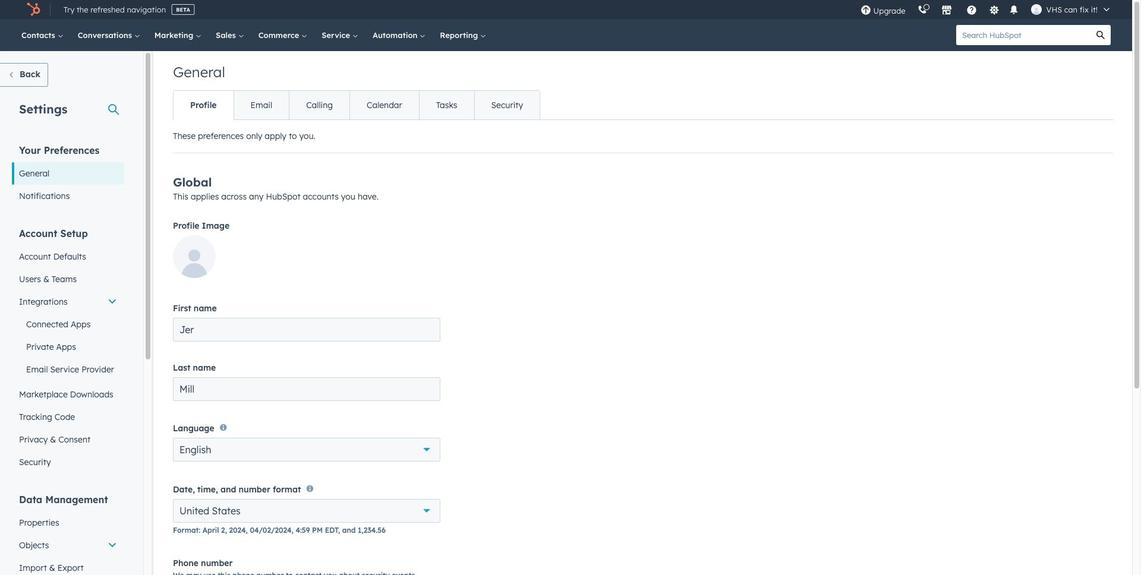 Task type: locate. For each thing, give the bounding box(es) containing it.
data management element
[[12, 494, 124, 576]]

Search HubSpot search field
[[957, 25, 1091, 45]]

None text field
[[173, 318, 441, 342]]

navigation
[[173, 90, 541, 120]]

None text field
[[173, 378, 441, 401]]

marketplaces image
[[942, 5, 952, 16]]

account setup element
[[12, 227, 124, 474]]

menu
[[855, 0, 1118, 19]]



Task type: describe. For each thing, give the bounding box(es) containing it.
jer mill image
[[1031, 4, 1042, 15]]

your preferences element
[[12, 144, 124, 208]]



Task type: vqa. For each thing, say whether or not it's contained in the screenshot.
Marketplaces image
yes



